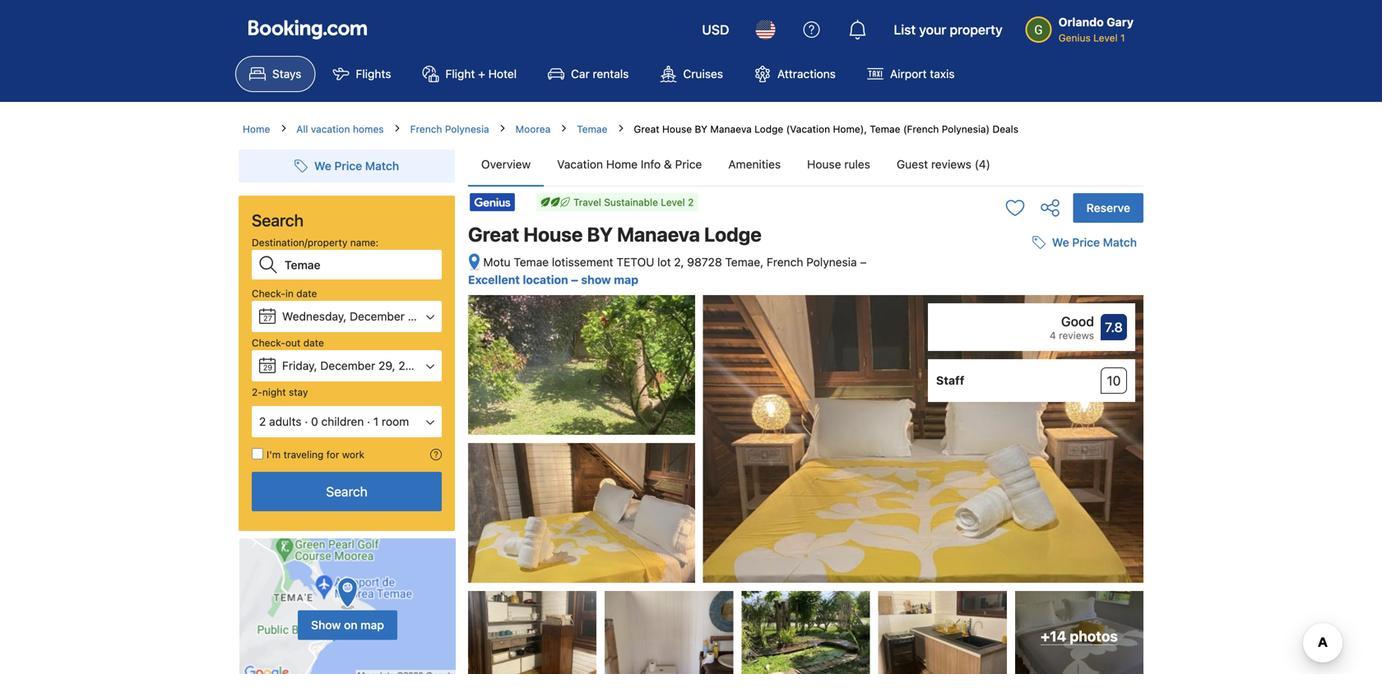 Task type: vqa. For each thing, say whether or not it's contained in the screenshot.
BY
yes



Task type: describe. For each thing, give the bounding box(es) containing it.
list your property link
[[884, 10, 1013, 49]]

motu temae lotissement tetou lot 2, 98728 temae, french polynesia – excellent location – show map
[[468, 256, 867, 287]]

great house by manaeva lodge
[[468, 223, 762, 246]]

1 vertical spatial –
[[571, 273, 579, 287]]

stays link
[[235, 56, 316, 92]]

(french
[[904, 123, 940, 135]]

reserve
[[1087, 201, 1131, 215]]

friday,
[[282, 359, 317, 373]]

1 horizontal spatial 2
[[688, 197, 694, 208]]

reviews inside good 4 reviews
[[1060, 330, 1095, 342]]

list your property
[[894, 22, 1003, 37]]

wednesday,
[[282, 310, 347, 324]]

by for great house by manaeva lodge (vacation home), temae (french polynesia) deals
[[695, 123, 708, 135]]

search section
[[232, 137, 462, 675]]

overview
[[482, 158, 531, 171]]

match for the we price match dropdown button to the bottom
[[1104, 236, 1138, 250]]

2 horizontal spatial house
[[808, 158, 842, 171]]

december for friday,
[[320, 359, 376, 373]]

excellent
[[468, 273, 520, 287]]

2-
[[252, 387, 263, 398]]

flight + hotel link
[[409, 56, 531, 92]]

(vacation
[[787, 123, 831, 135]]

location
[[523, 273, 569, 287]]

rules
[[845, 158, 871, 171]]

home),
[[833, 123, 868, 135]]

destination/property name:
[[252, 237, 379, 249]]

i'm
[[267, 449, 281, 461]]

taxis
[[930, 67, 955, 81]]

attractions link
[[741, 56, 850, 92]]

usd button
[[692, 10, 740, 49]]

flights link
[[319, 56, 405, 92]]

manaeva for great house by manaeva lodge
[[617, 223, 700, 246]]

all
[[297, 123, 308, 135]]

we price match for the we price match dropdown button inside search section
[[314, 159, 399, 173]]

date for check-out date
[[303, 337, 324, 349]]

great house by manaeva lodge (vacation home), temae (french polynesia) deals link
[[634, 123, 1019, 135]]

house rules
[[808, 158, 871, 171]]

french polynesia link
[[410, 122, 490, 137]]

orlando
[[1059, 15, 1104, 29]]

tetou
[[617, 256, 655, 269]]

adults
[[269, 415, 302, 429]]

your account menu orlando gary genius level 1 element
[[1026, 7, 1141, 45]]

scored 10 element
[[1101, 368, 1128, 394]]

rentals
[[593, 67, 629, 81]]

attractions
[[778, 67, 836, 81]]

polynesia inside motu temae lotissement tetou lot 2, 98728 temae, french polynesia – excellent location – show map
[[807, 256, 857, 269]]

2023 for friday, december 29, 2023
[[399, 359, 427, 373]]

temae link
[[577, 122, 608, 137]]

0 horizontal spatial search
[[252, 211, 304, 230]]

vacation home info & price link
[[544, 143, 716, 186]]

flights
[[356, 67, 391, 81]]

show
[[311, 619, 341, 633]]

guest
[[897, 158, 929, 171]]

we for the we price match dropdown button inside search section
[[314, 159, 332, 173]]

genius
[[1059, 32, 1091, 44]]

lodge for great house by manaeva lodge
[[705, 223, 762, 246]]

room
[[382, 415, 409, 429]]

1 · from the left
[[305, 415, 308, 429]]

(4)
[[975, 158, 991, 171]]

search inside button
[[326, 484, 368, 500]]

price for the we price match dropdown button inside search section
[[335, 159, 362, 173]]

house for great house by manaeva lodge
[[524, 223, 583, 246]]

staff
[[937, 374, 965, 388]]

by for great house by manaeva lodge
[[587, 223, 613, 246]]

2,
[[674, 256, 684, 269]]

travel
[[574, 197, 602, 208]]

motu
[[484, 256, 511, 269]]

1 horizontal spatial temae
[[577, 123, 608, 135]]

all vacation homes link
[[297, 122, 384, 137]]

travel sustainable level 2
[[574, 197, 694, 208]]

1 horizontal spatial home
[[607, 158, 638, 171]]

lot
[[658, 256, 671, 269]]

1 vertical spatial we price match button
[[1026, 228, 1144, 258]]

cruises link
[[647, 56, 738, 92]]

click to open map view image
[[468, 253, 481, 272]]

house rules link
[[794, 143, 884, 186]]

all vacation homes
[[297, 123, 384, 135]]

0 vertical spatial reviews
[[932, 158, 972, 171]]

list
[[894, 22, 916, 37]]

good
[[1062, 314, 1095, 330]]

moorea link
[[516, 122, 551, 137]]

27
[[263, 314, 272, 323]]

+14
[[1041, 629, 1067, 645]]

2023 for wednesday, december 27, 2023
[[426, 310, 454, 324]]

gary
[[1107, 15, 1134, 29]]

check-out date
[[252, 337, 324, 349]]

temae inside motu temae lotissement tetou lot 2, 98728 temae, french polynesia – excellent location – show map
[[514, 256, 549, 269]]

overview link
[[468, 143, 544, 186]]

7.8
[[1106, 320, 1123, 336]]

out
[[286, 337, 301, 349]]

car rentals link
[[534, 56, 643, 92]]

french polynesia
[[410, 123, 490, 135]]

stay
[[289, 387, 308, 398]]

excellent location – show map button
[[468, 273, 639, 287]]

0
[[311, 415, 318, 429]]

your
[[920, 22, 947, 37]]

rated good element
[[937, 312, 1095, 332]]

flight + hotel
[[446, 67, 517, 81]]



Task type: locate. For each thing, give the bounding box(es) containing it.
98728
[[688, 256, 723, 269]]

2 horizontal spatial price
[[1073, 236, 1101, 250]]

1 horizontal spatial french
[[767, 256, 804, 269]]

27,
[[408, 310, 423, 324]]

check- for out
[[252, 337, 286, 349]]

0 horizontal spatial price
[[335, 159, 362, 173]]

homes
[[353, 123, 384, 135]]

price inside search section
[[335, 159, 362, 173]]

2 · from the left
[[367, 415, 370, 429]]

we price match button inside search section
[[288, 151, 406, 181]]

great up "motu"
[[468, 223, 520, 246]]

0 horizontal spatial level
[[661, 197, 685, 208]]

1 down 'gary'
[[1121, 32, 1126, 44]]

show on map
[[311, 619, 384, 633]]

1 vertical spatial match
[[1104, 236, 1138, 250]]

2 right sustainable
[[688, 197, 694, 208]]

0 vertical spatial 2
[[688, 197, 694, 208]]

great
[[634, 123, 660, 135], [468, 223, 520, 246]]

we for the we price match dropdown button to the bottom
[[1053, 236, 1070, 250]]

1 vertical spatial map
[[361, 619, 384, 633]]

0 horizontal spatial by
[[587, 223, 613, 246]]

1 horizontal spatial level
[[1094, 32, 1118, 44]]

1 horizontal spatial manaeva
[[711, 123, 752, 135]]

airport taxis
[[891, 67, 955, 81]]

good 4 reviews
[[1050, 314, 1095, 342]]

1 horizontal spatial we
[[1053, 236, 1070, 250]]

amenities
[[729, 158, 781, 171]]

show
[[581, 273, 611, 287]]

by up lotissement
[[587, 223, 613, 246]]

0 vertical spatial search
[[252, 211, 304, 230]]

·
[[305, 415, 308, 429], [367, 415, 370, 429]]

date right in
[[297, 288, 317, 300]]

search
[[252, 211, 304, 230], [326, 484, 368, 500]]

0 vertical spatial great
[[634, 123, 660, 135]]

price right &
[[675, 158, 702, 171]]

0 horizontal spatial home
[[243, 123, 270, 135]]

french right temae,
[[767, 256, 804, 269]]

name:
[[350, 237, 379, 249]]

1 vertical spatial home
[[607, 158, 638, 171]]

for
[[327, 449, 340, 461]]

check-
[[252, 288, 286, 300], [252, 337, 286, 349]]

1 inside dropdown button
[[374, 415, 379, 429]]

1 check- from the top
[[252, 288, 286, 300]]

1 horizontal spatial search
[[326, 484, 368, 500]]

10
[[1108, 373, 1122, 389]]

lodge for great house by manaeva lodge (vacation home), temae (french polynesia) deals
[[755, 123, 784, 135]]

temae,
[[726, 256, 764, 269]]

0 vertical spatial we price match button
[[288, 151, 406, 181]]

0 vertical spatial polynesia
[[445, 123, 490, 135]]

0 vertical spatial december
[[350, 310, 405, 324]]

0 vertical spatial 1
[[1121, 32, 1126, 44]]

4
[[1050, 330, 1057, 342]]

1 horizontal spatial house
[[663, 123, 692, 135]]

level down 'gary'
[[1094, 32, 1118, 44]]

december
[[350, 310, 405, 324], [320, 359, 376, 373]]

vacation
[[311, 123, 350, 135]]

date for check-in date
[[297, 288, 317, 300]]

usd
[[702, 22, 730, 37]]

1 left room
[[374, 415, 379, 429]]

hotel
[[489, 67, 517, 81]]

by down cruises
[[695, 123, 708, 135]]

polynesia inside french polynesia link
[[445, 123, 490, 135]]

we inside search section
[[314, 159, 332, 173]]

0 horizontal spatial manaeva
[[617, 223, 700, 246]]

children
[[321, 415, 364, 429]]

home left info
[[607, 158, 638, 171]]

match
[[365, 159, 399, 173], [1104, 236, 1138, 250]]

2 left adults
[[259, 415, 266, 429]]

2 horizontal spatial temae
[[870, 123, 901, 135]]

date
[[297, 288, 317, 300], [303, 337, 324, 349]]

amenities link
[[716, 143, 794, 186]]

+
[[478, 67, 486, 81]]

1 vertical spatial 2023
[[399, 359, 427, 373]]

we price match inside search section
[[314, 159, 399, 173]]

1 vertical spatial level
[[661, 197, 685, 208]]

reviews down good
[[1060, 330, 1095, 342]]

price for the we price match dropdown button to the bottom
[[1073, 236, 1101, 250]]

lotissement
[[552, 256, 614, 269]]

map down the tetou
[[614, 273, 639, 287]]

december for wednesday,
[[350, 310, 405, 324]]

french right homes
[[410, 123, 442, 135]]

house up &
[[663, 123, 692, 135]]

2023
[[426, 310, 454, 324], [399, 359, 427, 373]]

great for great house by manaeva lodge (vacation home), temae (french polynesia) deals
[[634, 123, 660, 135]]

1 vertical spatial manaeva
[[617, 223, 700, 246]]

if you select this option, we'll show you popular business travel features like breakfast, wifi and free parking. image
[[431, 449, 442, 461]]

0 horizontal spatial 2
[[259, 415, 266, 429]]

in
[[286, 288, 294, 300]]

Where are you going? field
[[278, 250, 442, 280]]

0 horizontal spatial match
[[365, 159, 399, 173]]

0 horizontal spatial house
[[524, 223, 583, 246]]

0 horizontal spatial great
[[468, 223, 520, 246]]

manaeva for great house by manaeva lodge (vacation home), temae (french polynesia) deals
[[711, 123, 752, 135]]

airport
[[891, 67, 927, 81]]

0 vertical spatial home
[[243, 123, 270, 135]]

vacation
[[557, 158, 603, 171]]

info
[[641, 158, 661, 171]]

we price match button down the reserve button
[[1026, 228, 1144, 258]]

level inside orlando gary genius level 1
[[1094, 32, 1118, 44]]

if you select this option, we'll show you popular business travel features like breakfast, wifi and free parking. image
[[431, 449, 442, 461]]

0 vertical spatial 2023
[[426, 310, 454, 324]]

great house by manaeva lodge (vacation home), temae (french polynesia) deals
[[634, 123, 1019, 135]]

0 horizontal spatial we price match button
[[288, 151, 406, 181]]

1 vertical spatial reviews
[[1060, 330, 1095, 342]]

we down vacation
[[314, 159, 332, 173]]

1 vertical spatial 2
[[259, 415, 266, 429]]

0 vertical spatial lodge
[[755, 123, 784, 135]]

date right out
[[303, 337, 324, 349]]

match down homes
[[365, 159, 399, 173]]

0 vertical spatial by
[[695, 123, 708, 135]]

we price match button down all vacation homes link
[[288, 151, 406, 181]]

1 vertical spatial we
[[1053, 236, 1070, 250]]

price down the reserve button
[[1073, 236, 1101, 250]]

french inside motu temae lotissement tetou lot 2, 98728 temae, french polynesia – excellent location – show map
[[767, 256, 804, 269]]

check- for in
[[252, 288, 286, 300]]

booking.com image
[[249, 20, 367, 40]]

temae right the home),
[[870, 123, 901, 135]]

map right on at the left of page
[[361, 619, 384, 633]]

0 vertical spatial french
[[410, 123, 442, 135]]

search button
[[252, 472, 442, 512]]

1 horizontal spatial reviews
[[1060, 330, 1095, 342]]

level down &
[[661, 197, 685, 208]]

match down the reserve button
[[1104, 236, 1138, 250]]

· right children
[[367, 415, 370, 429]]

2023 right 29,
[[399, 359, 427, 373]]

guest reviews (4) link
[[884, 143, 1004, 186]]

1 horizontal spatial match
[[1104, 236, 1138, 250]]

flight
[[446, 67, 475, 81]]

temae up vacation
[[577, 123, 608, 135]]

we price match down the reserve button
[[1053, 236, 1138, 250]]

2 vertical spatial house
[[524, 223, 583, 246]]

map inside search section
[[361, 619, 384, 633]]

traveling
[[284, 449, 324, 461]]

manaeva up the lot
[[617, 223, 700, 246]]

scored 7.8 element
[[1101, 315, 1128, 341]]

home link
[[243, 122, 270, 137]]

0 vertical spatial map
[[614, 273, 639, 287]]

1 horizontal spatial –
[[861, 256, 867, 269]]

we
[[314, 159, 332, 173], [1053, 236, 1070, 250]]

check- up 27
[[252, 288, 286, 300]]

0 horizontal spatial polynesia
[[445, 123, 490, 135]]

house left rules
[[808, 158, 842, 171]]

we price match down homes
[[314, 159, 399, 173]]

0 horizontal spatial ·
[[305, 415, 308, 429]]

we price match for the we price match dropdown button to the bottom
[[1053, 236, 1138, 250]]

great up info
[[634, 123, 660, 135]]

deals
[[993, 123, 1019, 135]]

2 check- from the top
[[252, 337, 286, 349]]

1 horizontal spatial price
[[675, 158, 702, 171]]

0 vertical spatial we price match
[[314, 159, 399, 173]]

december left 29,
[[320, 359, 376, 373]]

lodge up "amenities"
[[755, 123, 784, 135]]

0 horizontal spatial reviews
[[932, 158, 972, 171]]

wednesday, december 27, 2023
[[282, 310, 454, 324]]

1 vertical spatial date
[[303, 337, 324, 349]]

1 vertical spatial december
[[320, 359, 376, 373]]

price down all vacation homes link
[[335, 159, 362, 173]]

1 horizontal spatial by
[[695, 123, 708, 135]]

we price match button
[[288, 151, 406, 181], [1026, 228, 1144, 258]]

polynesia
[[445, 123, 490, 135], [807, 256, 857, 269]]

map
[[614, 273, 639, 287], [361, 619, 384, 633]]

0 vertical spatial date
[[297, 288, 317, 300]]

1 vertical spatial search
[[326, 484, 368, 500]]

0 horizontal spatial we price match
[[314, 159, 399, 173]]

check- down 27
[[252, 337, 286, 349]]

match inside search section
[[365, 159, 399, 173]]

+14 photos
[[1041, 629, 1119, 645]]

lodge
[[755, 123, 784, 135], [705, 223, 762, 246]]

0 vertical spatial –
[[861, 256, 867, 269]]

0 vertical spatial we
[[314, 159, 332, 173]]

0 horizontal spatial map
[[361, 619, 384, 633]]

temae up location
[[514, 256, 549, 269]]

car
[[571, 67, 590, 81]]

1 horizontal spatial map
[[614, 273, 639, 287]]

29,
[[379, 359, 396, 373]]

1 horizontal spatial we price match
[[1053, 236, 1138, 250]]

0 vertical spatial level
[[1094, 32, 1118, 44]]

manaeva up "amenities"
[[711, 123, 752, 135]]

cruises
[[684, 67, 724, 81]]

1 vertical spatial house
[[808, 158, 842, 171]]

car rentals
[[571, 67, 629, 81]]

1 horizontal spatial 1
[[1121, 32, 1126, 44]]

1 vertical spatial we price match
[[1053, 236, 1138, 250]]

1 horizontal spatial great
[[634, 123, 660, 135]]

work
[[342, 449, 365, 461]]

1 vertical spatial lodge
[[705, 223, 762, 246]]

1 inside orlando gary genius level 1
[[1121, 32, 1126, 44]]

· left 0
[[305, 415, 308, 429]]

0 horizontal spatial temae
[[514, 256, 549, 269]]

1 vertical spatial polynesia
[[807, 256, 857, 269]]

0 vertical spatial house
[[663, 123, 692, 135]]

friday, december 29, 2023
[[282, 359, 427, 373]]

orlando gary genius level 1
[[1059, 15, 1134, 44]]

check-in date
[[252, 288, 317, 300]]

map inside motu temae lotissement tetou lot 2, 98728 temae, french polynesia – excellent location – show map
[[614, 273, 639, 287]]

1 vertical spatial 1
[[374, 415, 379, 429]]

0 horizontal spatial french
[[410, 123, 442, 135]]

home left all
[[243, 123, 270, 135]]

2 adults · 0 children · 1 room button
[[252, 407, 442, 438]]

1 horizontal spatial we price match button
[[1026, 228, 1144, 258]]

1 vertical spatial french
[[767, 256, 804, 269]]

match for the we price match dropdown button inside search section
[[365, 159, 399, 173]]

1 vertical spatial check-
[[252, 337, 286, 349]]

1 horizontal spatial polynesia
[[807, 256, 857, 269]]

stays
[[272, 67, 302, 81]]

0 vertical spatial manaeva
[[711, 123, 752, 135]]

1 vertical spatial great
[[468, 223, 520, 246]]

we up good
[[1053, 236, 1070, 250]]

guest reviews (4)
[[897, 158, 991, 171]]

level
[[1094, 32, 1118, 44], [661, 197, 685, 208]]

1 horizontal spatial ·
[[367, 415, 370, 429]]

2-night stay
[[252, 387, 308, 398]]

0 horizontal spatial 1
[[374, 415, 379, 429]]

search up destination/property
[[252, 211, 304, 230]]

0 vertical spatial match
[[365, 159, 399, 173]]

+14 photos link
[[1016, 592, 1144, 675]]

house
[[663, 123, 692, 135], [808, 158, 842, 171], [524, 223, 583, 246]]

temae
[[577, 123, 608, 135], [870, 123, 901, 135], [514, 256, 549, 269]]

search down work
[[326, 484, 368, 500]]

house for great house by manaeva lodge (vacation home), temae (french polynesia) deals
[[663, 123, 692, 135]]

reviews left the (4)
[[932, 158, 972, 171]]

lodge up temae,
[[705, 223, 762, 246]]

property
[[950, 22, 1003, 37]]

29
[[263, 364, 273, 372]]

show on map button
[[239, 538, 457, 675], [298, 611, 398, 641]]

polynesia)
[[942, 123, 990, 135]]

2023 right 27,
[[426, 310, 454, 324]]

house up lotissement
[[524, 223, 583, 246]]

0 vertical spatial check-
[[252, 288, 286, 300]]

0 horizontal spatial –
[[571, 273, 579, 287]]

2 inside dropdown button
[[259, 415, 266, 429]]

0 horizontal spatial we
[[314, 159, 332, 173]]

night
[[263, 387, 286, 398]]

great for great house by manaeva lodge
[[468, 223, 520, 246]]

december left 27,
[[350, 310, 405, 324]]

1 vertical spatial by
[[587, 223, 613, 246]]



